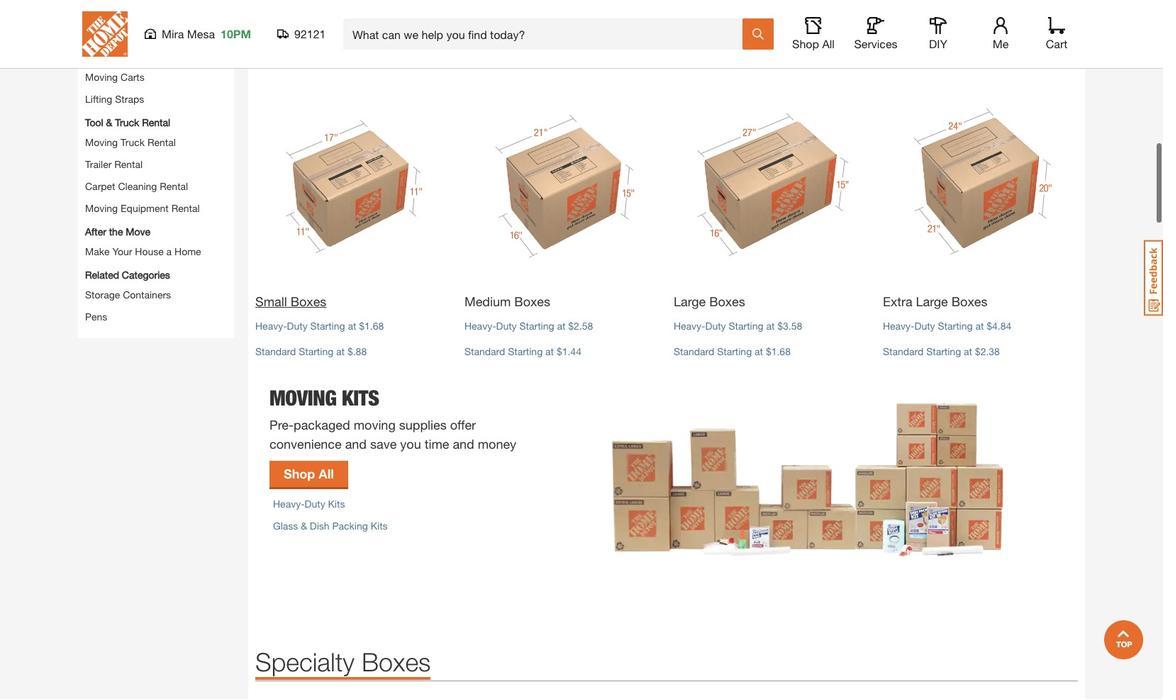 Task type: vqa. For each thing, say whether or not it's contained in the screenshot.
View
no



Task type: locate. For each thing, give the bounding box(es) containing it.
1 horizontal spatial &
[[121, 7, 127, 19]]

moving for moving & lifting equipment
[[85, 7, 118, 19]]

1 large from the left
[[674, 293, 706, 309]]

heavy-duty starting at $2.58
[[465, 320, 593, 332]]

1 horizontal spatial lifting
[[130, 7, 157, 19]]

kits up glass & dish packing kits
[[328, 498, 345, 510]]

glass & dish packing kits
[[273, 520, 388, 532]]

1 horizontal spatial shop all
[[422, 49, 459, 61]]

heavy- down large boxes
[[674, 320, 705, 332]]

storage containers
[[85, 289, 171, 301]]

moving
[[85, 7, 118, 19], [255, 34, 335, 64], [85, 71, 118, 83], [85, 136, 118, 148], [85, 202, 118, 214]]

dollies link
[[85, 27, 115, 39]]

1 horizontal spatial kits
[[371, 520, 388, 532]]

2 and from the left
[[453, 436, 474, 452]]

shop all inside button
[[792, 37, 835, 50]]

pens link
[[85, 311, 107, 323]]

trailer rental
[[85, 158, 143, 170]]

0 vertical spatial equipment
[[160, 7, 208, 19]]

mira mesa 10pm
[[162, 27, 251, 40]]

truck down the tool & truck rental
[[121, 136, 145, 148]]

heavy-
[[255, 320, 287, 332], [465, 320, 496, 332], [674, 320, 705, 332], [883, 320, 915, 332], [273, 498, 305, 510]]

carpet cleaning rental link
[[85, 180, 188, 192]]

small boxes
[[255, 293, 326, 309]]

rental
[[142, 116, 170, 128], [147, 136, 176, 148], [114, 158, 143, 170], [160, 180, 188, 192], [171, 202, 200, 214]]

& for glass
[[301, 520, 307, 532]]

standard starting at $.88
[[255, 345, 367, 357]]

trucks
[[112, 49, 141, 61]]

make
[[85, 245, 110, 257]]

standard for extra
[[883, 345, 924, 357]]

standard starting at $.88 link
[[255, 345, 367, 357]]

your
[[112, 245, 132, 257]]

after
[[85, 225, 106, 237]]

$2.58
[[568, 320, 593, 332]]

$1.68 up $.88
[[359, 320, 384, 332]]

pens
[[85, 311, 107, 323]]

extra large boxes image
[[883, 90, 1078, 285]]

& for moving
[[121, 7, 127, 19]]

2 vertical spatial &
[[301, 520, 307, 532]]

duty for large
[[705, 320, 726, 332]]

& right the tool on the top left of the page
[[106, 116, 112, 128]]

related categories
[[85, 269, 170, 281]]

2 horizontal spatial all
[[822, 37, 835, 50]]

large up heavy-duty starting at $4.84 link
[[916, 293, 948, 309]]

and
[[345, 436, 367, 452], [453, 436, 474, 452]]

large up heavy-duty starting at $3.58 link
[[674, 293, 706, 309]]

starting down heavy-duty starting at $2.58 "link"
[[508, 345, 543, 357]]

shop all button
[[791, 17, 836, 51]]

medium boxes
[[465, 293, 550, 309]]

1 horizontal spatial and
[[453, 436, 474, 452]]

heavy- down small
[[255, 320, 287, 332]]

boxes for moving boxes
[[342, 34, 411, 64]]

4 standard from the left
[[883, 345, 924, 357]]

starting up standard starting at $1.44
[[520, 320, 554, 332]]

at left $1.44
[[545, 345, 554, 357]]

1 vertical spatial shop all link
[[270, 461, 348, 487]]

duty for small
[[287, 320, 308, 332]]

equipment down cleaning
[[121, 202, 169, 214]]

duty down large boxes
[[705, 320, 726, 332]]

rental up home
[[171, 202, 200, 214]]

1 vertical spatial &
[[106, 116, 112, 128]]

equipment
[[160, 7, 208, 19], [121, 202, 169, 214]]

services
[[854, 37, 898, 50]]

heavy-duty starting at $2.58 link
[[465, 320, 593, 332]]

0 horizontal spatial $1.68
[[359, 320, 384, 332]]

standard for large
[[674, 345, 714, 357]]

heavy- for large
[[674, 320, 705, 332]]

standard down "extra"
[[883, 345, 924, 357]]

duty down extra large boxes
[[915, 320, 935, 332]]

moving carts
[[85, 71, 145, 83]]

0 vertical spatial shop all link
[[411, 47, 459, 62]]

heavy- down "extra"
[[883, 320, 915, 332]]

0 horizontal spatial and
[[345, 436, 367, 452]]

at left the "$3.58" on the top of the page
[[766, 320, 775, 332]]

0 vertical spatial lifting
[[130, 7, 157, 19]]

1 vertical spatial $1.68
[[766, 345, 791, 357]]

heavy-duty starting at $1.68 link
[[255, 320, 384, 332]]

me
[[993, 37, 1009, 50]]

at down heavy-duty starting at $3.58 link
[[755, 345, 763, 357]]

large inside extra large boxes link
[[916, 293, 948, 309]]

kits
[[328, 498, 345, 510], [371, 520, 388, 532]]

duty
[[287, 320, 308, 332], [496, 320, 517, 332], [705, 320, 726, 332], [915, 320, 935, 332], [305, 498, 325, 510]]

equipment up mira on the left top of page
[[160, 7, 208, 19]]

$.88
[[347, 345, 367, 357]]

$4.84
[[987, 320, 1012, 332]]

cart
[[1046, 37, 1068, 50]]

large
[[674, 293, 706, 309], [916, 293, 948, 309]]

moving down the tool on the top left of the page
[[85, 136, 118, 148]]

0 horizontal spatial &
[[106, 116, 112, 128]]

moving for moving carts
[[85, 71, 118, 83]]

boxes for large boxes
[[709, 293, 745, 309]]

moving boxes
[[255, 34, 411, 64]]

1 horizontal spatial $1.68
[[766, 345, 791, 357]]

lifting right the home depot logo
[[130, 7, 157, 19]]

house
[[135, 245, 164, 257]]

moving
[[270, 385, 337, 410]]

lifting straps link
[[85, 93, 144, 105]]

1 horizontal spatial shop
[[422, 49, 446, 61]]

large boxes image
[[674, 90, 869, 285]]

feedback link image
[[1144, 240, 1163, 316]]

cart link
[[1041, 17, 1072, 51]]

$1.68 down the "$3.58" on the top of the page
[[766, 345, 791, 357]]

1 standard from the left
[[255, 345, 296, 357]]

2 large from the left
[[916, 293, 948, 309]]

kits right packing
[[371, 520, 388, 532]]

medium boxes link
[[465, 90, 660, 311]]

0 horizontal spatial large
[[674, 293, 706, 309]]

moving truck rental link
[[85, 136, 176, 148]]

& left dish
[[301, 520, 307, 532]]

heavy- up glass
[[273, 498, 305, 510]]

and down offer
[[453, 436, 474, 452]]

moving down 'hand'
[[85, 71, 118, 83]]

duty for extra
[[915, 320, 935, 332]]

standard starting at $1.68
[[674, 345, 791, 357]]

2 horizontal spatial &
[[301, 520, 307, 532]]

2 horizontal spatial shop
[[792, 37, 819, 50]]

1 horizontal spatial large
[[916, 293, 948, 309]]

standard starting at $1.44
[[465, 345, 582, 357]]

a
[[166, 245, 172, 257]]

all
[[822, 37, 835, 50], [448, 49, 459, 61], [319, 466, 334, 482]]

1 vertical spatial lifting
[[85, 93, 112, 105]]

duty down small boxes
[[287, 320, 308, 332]]

3 standard from the left
[[674, 345, 714, 357]]

1 horizontal spatial all
[[448, 49, 459, 61]]

standard for medium
[[465, 345, 505, 357]]

0 vertical spatial &
[[121, 7, 127, 19]]

moving down carpet
[[85, 202, 118, 214]]

rental down the tool & truck rental
[[147, 136, 176, 148]]

0 horizontal spatial kits
[[328, 498, 345, 510]]

truck up 'moving truck rental' link
[[115, 116, 139, 128]]

save
[[370, 436, 397, 452]]

starting
[[310, 320, 345, 332], [520, 320, 554, 332], [729, 320, 763, 332], [938, 320, 973, 332], [299, 345, 333, 357], [508, 345, 543, 357], [717, 345, 752, 357], [926, 345, 961, 357]]

92121 button
[[277, 27, 326, 41]]

0 vertical spatial truck
[[115, 116, 139, 128]]

the
[[109, 225, 123, 237]]

moving up dollies link
[[85, 7, 118, 19]]

0 horizontal spatial shop
[[284, 466, 315, 482]]

lifting up the tool on the top left of the page
[[85, 93, 112, 105]]

standard down medium at the left top of page
[[465, 345, 505, 357]]

heavy-duty starting at $4.84 link
[[883, 320, 1012, 332]]

duty down medium boxes
[[496, 320, 517, 332]]

moving truck rental
[[85, 136, 176, 148]]

heavy- down medium at the left top of page
[[465, 320, 496, 332]]

after the move
[[85, 225, 150, 237]]

moving right the 10pm at the top left
[[255, 34, 335, 64]]

rental for equipment
[[171, 202, 200, 214]]

standard down heavy-duty starting at $3.58 link
[[674, 345, 714, 357]]

2 horizontal spatial shop all
[[792, 37, 835, 50]]

standard down small
[[255, 345, 296, 357]]

carpet cleaning rental
[[85, 180, 188, 192]]

and down moving
[[345, 436, 367, 452]]

heavy-duty starting at $3.58
[[674, 320, 802, 332]]

boxes for specialty boxes
[[362, 647, 431, 678]]

mira
[[162, 27, 184, 40]]

2 standard from the left
[[465, 345, 505, 357]]

truck
[[115, 116, 139, 128], [121, 136, 145, 148]]

kits
[[342, 385, 379, 410]]

92121
[[294, 27, 326, 40]]

What can we help you find today? search field
[[352, 19, 742, 49]]

rental right cleaning
[[160, 180, 188, 192]]

& up trucks at top left
[[121, 7, 127, 19]]

1 and from the left
[[345, 436, 367, 452]]

supplies
[[399, 417, 447, 432]]

0 horizontal spatial lifting
[[85, 93, 112, 105]]

0 horizontal spatial all
[[319, 466, 334, 482]]

1 vertical spatial equipment
[[121, 202, 169, 214]]



Task type: describe. For each thing, give the bounding box(es) containing it.
storage
[[85, 289, 120, 301]]

pre-
[[270, 417, 294, 432]]

rental for cleaning
[[160, 180, 188, 192]]

1 vertical spatial truck
[[121, 136, 145, 148]]

specialty boxes
[[255, 647, 431, 678]]

money
[[478, 436, 516, 452]]

tool & truck rental
[[85, 116, 170, 128]]

carts
[[121, 71, 145, 83]]

medium
[[465, 293, 511, 309]]

containers
[[123, 289, 171, 301]]

at left the '$2.38'
[[964, 345, 972, 357]]

related
[[85, 269, 119, 281]]

lifting straps
[[85, 93, 144, 105]]

small boxes link
[[255, 90, 450, 311]]

make your house a home
[[85, 245, 201, 257]]

boxes for medium boxes
[[514, 293, 550, 309]]

starting up standard starting at $.88 link
[[310, 320, 345, 332]]

starting up standard starting at $2.38 link
[[938, 320, 973, 332]]

extra
[[883, 293, 912, 309]]

heavy-duty kits link
[[273, 498, 345, 510]]

dish
[[310, 520, 330, 532]]

standard starting at $2.38
[[883, 345, 1000, 357]]

moving equipment rental link
[[85, 202, 200, 214]]

1 horizontal spatial shop all link
[[411, 47, 459, 62]]

standard for small
[[255, 345, 296, 357]]

dollies
[[85, 27, 115, 39]]

diy
[[929, 37, 947, 50]]

large boxes
[[674, 293, 745, 309]]

trailer
[[85, 158, 112, 170]]

services button
[[853, 17, 899, 51]]

moving for moving equipment rental
[[85, 202, 118, 214]]

0 vertical spatial kits
[[328, 498, 345, 510]]

moving for moving truck rental
[[85, 136, 118, 148]]

hand
[[85, 49, 109, 61]]

the home depot logo image
[[82, 11, 128, 57]]

medium boxes image
[[465, 90, 660, 285]]

moving for moving boxes
[[255, 34, 335, 64]]

moving & lifting equipment
[[85, 7, 208, 19]]

$3.58
[[777, 320, 802, 332]]

cleaning
[[118, 180, 157, 192]]

heavy-duty starting at $3.58 link
[[674, 320, 802, 332]]

heavy- for medium
[[465, 320, 496, 332]]

large inside large boxes link
[[674, 293, 706, 309]]

hand trucks
[[85, 49, 141, 61]]

duty up dish
[[305, 498, 325, 510]]

standard starting at $1.44 link
[[465, 345, 582, 357]]

0 vertical spatial $1.68
[[359, 320, 384, 332]]

moving kits pre-packaged moving supplies offer convenience and save you time and money
[[270, 385, 516, 452]]

large boxes link
[[674, 90, 869, 311]]

standard starting at $1.68 link
[[674, 345, 791, 357]]

heavy-duty starting at $4.84
[[883, 320, 1012, 332]]

me button
[[978, 17, 1023, 51]]

boxes for small boxes
[[291, 293, 326, 309]]

packing
[[332, 520, 368, 532]]

duty for medium
[[496, 320, 517, 332]]

starting down heavy-duty starting at $3.58
[[717, 345, 752, 357]]

hand trucks link
[[85, 49, 141, 61]]

time
[[425, 436, 449, 452]]

extra large boxes link
[[883, 90, 1078, 311]]

carpet
[[85, 180, 115, 192]]

packaged
[[294, 417, 350, 432]]

trailer rental link
[[85, 158, 143, 170]]

rental up 'moving truck rental' link
[[142, 116, 170, 128]]

glass
[[273, 520, 298, 532]]

make your house a home link
[[85, 245, 201, 257]]

diy button
[[916, 17, 961, 51]]

starting down heavy-duty starting at $1.68 link
[[299, 345, 333, 357]]

small boxes image
[[255, 90, 450, 285]]

$2.38
[[975, 345, 1000, 357]]

starting up standard starting at $1.68 link
[[729, 320, 763, 332]]

offer
[[450, 417, 476, 432]]

home
[[174, 245, 201, 257]]

moving kit image
[[560, 387, 1056, 583]]

specialty
[[255, 647, 355, 678]]

convenience
[[270, 436, 342, 452]]

move
[[126, 225, 150, 237]]

small
[[255, 293, 287, 309]]

& for tool
[[106, 116, 112, 128]]

heavy-duty kits
[[273, 498, 345, 510]]

mesa
[[187, 27, 215, 40]]

storage containers link
[[85, 289, 171, 301]]

0 horizontal spatial shop all
[[284, 466, 334, 482]]

glass & dish packing kits link
[[273, 520, 388, 532]]

$1.44
[[557, 345, 582, 357]]

straps
[[115, 93, 144, 105]]

at left $2.58
[[557, 320, 565, 332]]

at up $.88
[[348, 320, 356, 332]]

extra large boxes
[[883, 293, 988, 309]]

rental for truck
[[147, 136, 176, 148]]

standard starting at $2.38 link
[[883, 345, 1000, 357]]

at left $.88
[[336, 345, 345, 357]]

moving equipment rental
[[85, 202, 200, 214]]

heavy- for extra
[[883, 320, 915, 332]]

all inside button
[[822, 37, 835, 50]]

categories
[[122, 269, 170, 281]]

0 horizontal spatial shop all link
[[270, 461, 348, 487]]

heavy- for small
[[255, 320, 287, 332]]

starting down heavy-duty starting at $4.84 link
[[926, 345, 961, 357]]

heavy-duty starting at $1.68
[[255, 320, 384, 332]]

shop inside button
[[792, 37, 819, 50]]

1 vertical spatial kits
[[371, 520, 388, 532]]

at left $4.84
[[975, 320, 984, 332]]

rental down moving truck rental
[[114, 158, 143, 170]]

10pm
[[221, 27, 251, 40]]

you
[[400, 436, 421, 452]]

tool
[[85, 116, 103, 128]]



